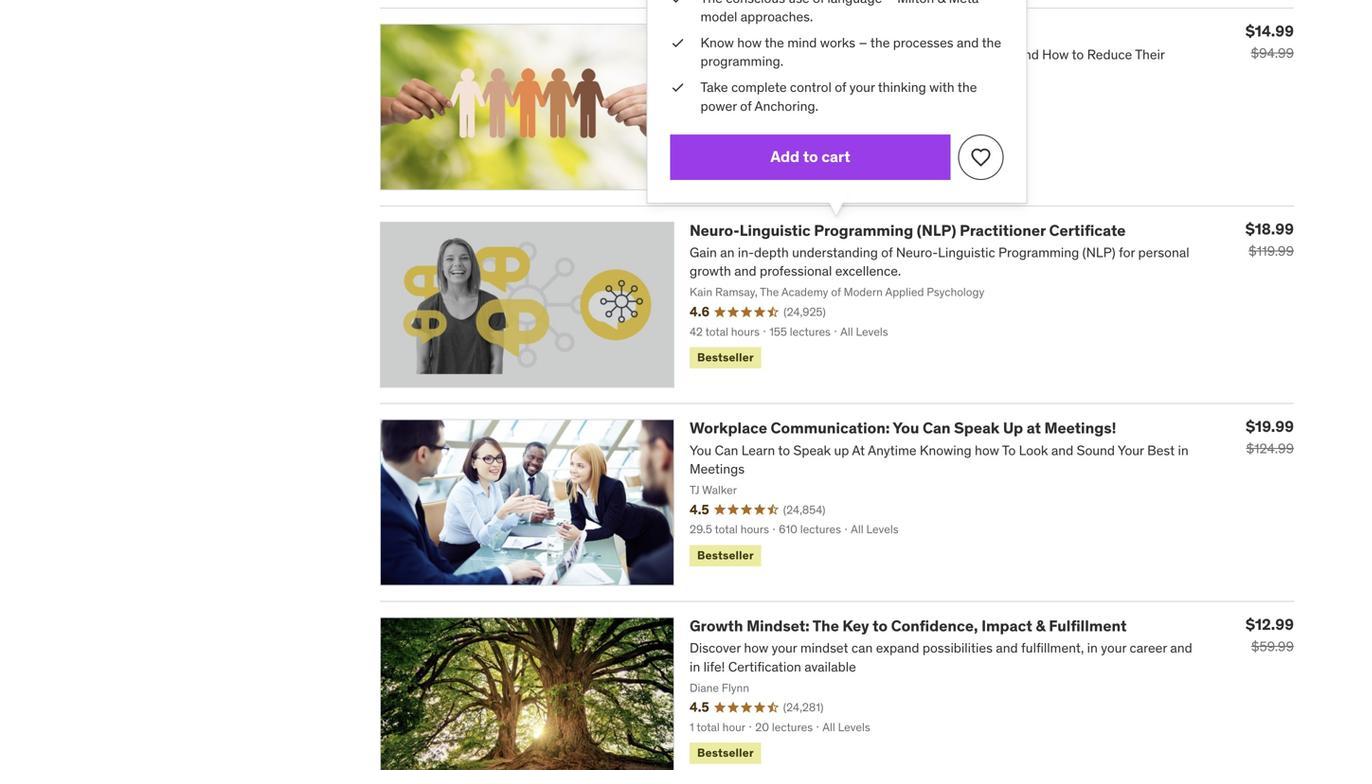 Task type: vqa. For each thing, say whether or not it's contained in the screenshot.
Instructor
no



Task type: locate. For each thing, give the bounding box(es) containing it.
in-
[[738, 244, 754, 261]]

linguistic up depth
[[740, 221, 811, 240]]

impact
[[982, 617, 1033, 636]]

24925 reviews element
[[784, 304, 826, 320]]

neuro-linguistic programming (nlp) practitioner certificate link
[[690, 221, 1126, 240]]

depth
[[754, 244, 789, 261]]

model
[[701, 8, 738, 25]]

1 vertical spatial –
[[859, 34, 868, 51]]

kain
[[690, 285, 713, 300]]

1 horizontal spatial the
[[760, 285, 779, 300]]

& inside the conscious use of language – milton & meta model approaches.
[[938, 0, 946, 6]]

the up model
[[701, 0, 723, 6]]

2 horizontal spatial the
[[813, 617, 840, 636]]

– for the
[[859, 34, 868, 51]]

0 vertical spatial to
[[803, 147, 819, 167]]

of left your
[[835, 79, 847, 96]]

programming.
[[701, 53, 784, 70]]

complete
[[732, 79, 787, 96]]

0 vertical spatial and
[[957, 34, 979, 51]]

with
[[930, 79, 955, 96]]

thinking
[[878, 79, 927, 96]]

& for fulfillment
[[1036, 617, 1046, 636]]

of down "complete"
[[740, 97, 752, 114]]

hours
[[731, 324, 760, 339]]

4.6
[[690, 303, 710, 320]]

the right processes
[[982, 34, 1002, 51]]

0 vertical spatial xsmall image
[[671, 0, 686, 7]]

the left key
[[813, 617, 840, 636]]

– inside the "know how the mind works – the processes and the programming."
[[859, 34, 868, 51]]

1 vertical spatial neuro-
[[896, 244, 938, 261]]

$14.99
[[1246, 21, 1295, 41]]

xsmall image left conscious
[[671, 0, 686, 7]]

1 xsmall image from the top
[[671, 0, 686, 7]]

anchoring.
[[755, 97, 819, 114]]

the
[[765, 34, 785, 51], [871, 34, 890, 51], [982, 34, 1002, 51], [958, 79, 978, 96]]

2 vertical spatial the
[[813, 617, 840, 636]]

0 vertical spatial (nlp)
[[917, 221, 957, 240]]

lectures
[[790, 324, 831, 339]]

0 horizontal spatial to
[[803, 147, 819, 167]]

to left the cart
[[803, 147, 819, 167]]

ramsay,
[[716, 285, 758, 300]]

&
[[938, 0, 946, 6], [1036, 617, 1046, 636]]

communication:
[[771, 419, 890, 438]]

neuro- up gain on the top right of the page
[[690, 221, 740, 240]]

0 horizontal spatial programming
[[814, 221, 914, 240]]

and down 'in-'
[[735, 263, 757, 280]]

0 horizontal spatial neuro-
[[690, 221, 740, 240]]

neuro- down neuro-linguistic programming (nlp) practitioner certificate link
[[896, 244, 938, 261]]

0 vertical spatial programming
[[814, 221, 914, 240]]

and
[[957, 34, 979, 51], [735, 263, 757, 280]]

1 vertical spatial xsmall image
[[671, 34, 686, 52]]

– right works
[[859, 34, 868, 51]]

bestseller
[[698, 350, 754, 365]]

can
[[923, 419, 951, 438]]

neuro-linguistic programming (nlp) practitioner certificate gain an in-depth understanding of neuro-linguistic programming (nlp) for personal growth and professional excellence. kain ramsay, the academy of modern applied psychology
[[690, 221, 1190, 300]]

the inside neuro-linguistic programming (nlp) practitioner certificate gain an in-depth understanding of neuro-linguistic programming (nlp) for personal growth and professional excellence. kain ramsay, the academy of modern applied psychology
[[760, 285, 779, 300]]

2 xsmall image from the top
[[671, 34, 686, 52]]

0 vertical spatial linguistic
[[740, 221, 811, 240]]

1 horizontal spatial –
[[886, 0, 895, 6]]

add
[[771, 147, 800, 167]]

programming
[[814, 221, 914, 240], [999, 244, 1080, 261]]

1 vertical spatial the
[[760, 285, 779, 300]]

workplace communication: you can speak up at meetings! link
[[690, 419, 1117, 438]]

key
[[843, 617, 870, 636]]

1 horizontal spatial and
[[957, 34, 979, 51]]

– for milton
[[886, 0, 895, 6]]

–
[[886, 0, 895, 6], [859, 34, 868, 51]]

the right the "ramsay,"
[[760, 285, 779, 300]]

up
[[1004, 419, 1024, 438]]

professional
[[760, 263, 833, 280]]

to right key
[[873, 617, 888, 636]]

growth
[[690, 617, 744, 636]]

neuro-
[[690, 221, 740, 240], [896, 244, 938, 261]]

the right works
[[871, 34, 890, 51]]

certificate
[[1050, 221, 1126, 240]]

0 horizontal spatial and
[[735, 263, 757, 280]]

1 horizontal spatial linguistic
[[938, 244, 996, 261]]

& for meta
[[938, 0, 946, 6]]

control
[[790, 79, 832, 96]]

42 total hours
[[690, 324, 760, 339]]

1 vertical spatial and
[[735, 263, 757, 280]]

– inside the conscious use of language – milton & meta model approaches.
[[886, 0, 895, 6]]

know how the mind works – the processes and the programming.
[[701, 34, 1002, 70]]

0 horizontal spatial the
[[701, 0, 723, 6]]

(nlp)
[[917, 221, 957, 240], [1083, 244, 1116, 261]]

and down meta
[[957, 34, 979, 51]]

xsmall image left know
[[671, 34, 686, 52]]

1 horizontal spatial to
[[873, 617, 888, 636]]

1 vertical spatial (nlp)
[[1083, 244, 1116, 261]]

0 vertical spatial &
[[938, 0, 946, 6]]

of right use
[[813, 0, 825, 6]]

the right how
[[765, 34, 785, 51]]

growth
[[690, 263, 732, 280]]

growth mindset: the key to confidence, impact & fulfillment link
[[690, 617, 1127, 636]]

0 vertical spatial the
[[701, 0, 723, 6]]

of
[[813, 0, 825, 6], [835, 79, 847, 96], [740, 97, 752, 114], [882, 244, 893, 261], [832, 285, 841, 300]]

programming down practitioner
[[999, 244, 1080, 261]]

$59.99
[[1252, 638, 1295, 655]]

mindset:
[[747, 617, 810, 636]]

1 vertical spatial to
[[873, 617, 888, 636]]

xsmall image
[[671, 0, 686, 7], [671, 34, 686, 52]]

the
[[701, 0, 723, 6], [760, 285, 779, 300], [813, 617, 840, 636]]

0 horizontal spatial –
[[859, 34, 868, 51]]

– left milton
[[886, 0, 895, 6]]

$19.99 $124.99
[[1246, 417, 1295, 457]]

0 horizontal spatial &
[[938, 0, 946, 6]]

and inside the "know how the mind works – the processes and the programming."
[[957, 34, 979, 51]]

42
[[690, 324, 703, 339]]

& left meta
[[938, 0, 946, 6]]

1 horizontal spatial &
[[1036, 617, 1046, 636]]

1 horizontal spatial neuro-
[[896, 244, 938, 261]]

0 vertical spatial –
[[886, 0, 895, 6]]

for
[[1119, 244, 1136, 261]]

xsmall image for know
[[671, 34, 686, 52]]

(nlp) up psychology
[[917, 221, 957, 240]]

linguistic
[[740, 221, 811, 240], [938, 244, 996, 261]]

1 vertical spatial linguistic
[[938, 244, 996, 261]]

1 vertical spatial programming
[[999, 244, 1080, 261]]

xsmall image for the
[[671, 0, 686, 7]]

to
[[803, 147, 819, 167], [873, 617, 888, 636]]

(nlp) down certificate
[[1083, 244, 1116, 261]]

the right with
[[958, 79, 978, 96]]

1 horizontal spatial programming
[[999, 244, 1080, 261]]

and inside neuro-linguistic programming (nlp) practitioner certificate gain an in-depth understanding of neuro-linguistic programming (nlp) for personal growth and professional excellence. kain ramsay, the academy of modern applied psychology
[[735, 263, 757, 280]]

programming up understanding
[[814, 221, 914, 240]]

& right impact
[[1036, 617, 1046, 636]]

1 vertical spatial &
[[1036, 617, 1046, 636]]

linguistic up psychology
[[938, 244, 996, 261]]

0 horizontal spatial linguistic
[[740, 221, 811, 240]]

0 horizontal spatial (nlp)
[[917, 221, 957, 240]]

practitioner
[[960, 221, 1046, 240]]

language
[[828, 0, 883, 6]]

all levels
[[841, 324, 889, 339]]

at
[[1027, 419, 1042, 438]]



Task type: describe. For each thing, give the bounding box(es) containing it.
applied
[[886, 285, 924, 300]]

of left modern
[[832, 285, 841, 300]]

meetings!
[[1045, 419, 1117, 438]]

how
[[738, 34, 762, 51]]

of inside the conscious use of language – milton & meta model approaches.
[[813, 0, 825, 6]]

$124.99
[[1247, 440, 1295, 457]]

$18.99 $119.99
[[1246, 219, 1295, 260]]

$14.99 $94.99
[[1246, 21, 1295, 62]]

modern
[[844, 285, 883, 300]]

levels
[[856, 324, 889, 339]]

workplace communication: you can speak up at meetings!
[[690, 419, 1117, 438]]

use
[[789, 0, 810, 6]]

0 vertical spatial neuro-
[[690, 221, 740, 240]]

take complete control of your thinking with the power of anchoring.
[[701, 79, 978, 114]]

of up the excellence.
[[882, 244, 893, 261]]

understanding
[[792, 244, 879, 261]]

155 lectures
[[770, 324, 831, 339]]

workplace
[[690, 419, 768, 438]]

(24,925)
[[784, 305, 826, 319]]

add to cart button
[[671, 134, 951, 180]]

$119.99
[[1249, 242, 1295, 260]]

an
[[721, 244, 735, 261]]

personal
[[1139, 244, 1190, 261]]

the inside take complete control of your thinking with the power of anchoring.
[[958, 79, 978, 96]]

approaches.
[[741, 8, 814, 25]]

$12.99 $59.99
[[1246, 615, 1295, 655]]

the conscious use of language – milton & meta model approaches.
[[701, 0, 979, 25]]

excellence.
[[836, 263, 902, 280]]

growth mindset: the key to confidence, impact & fulfillment
[[690, 617, 1127, 636]]

xsmall image
[[671, 78, 686, 97]]

works
[[821, 34, 856, 51]]

confidence,
[[892, 617, 979, 636]]

gain
[[690, 244, 717, 261]]

your
[[850, 79, 875, 96]]

take
[[701, 79, 728, 96]]

speak
[[955, 419, 1000, 438]]

mind
[[788, 34, 817, 51]]

$94.99
[[1251, 45, 1295, 62]]

$18.99
[[1246, 219, 1295, 239]]

1 horizontal spatial (nlp)
[[1083, 244, 1116, 261]]

the inside the conscious use of language – milton & meta model approaches.
[[701, 0, 723, 6]]

psychology
[[927, 285, 985, 300]]

to inside button
[[803, 147, 819, 167]]

academy
[[782, 285, 829, 300]]

milton
[[898, 0, 935, 6]]

total
[[706, 324, 729, 339]]

power
[[701, 97, 737, 114]]

$12.99
[[1246, 615, 1295, 635]]

conscious
[[726, 0, 786, 6]]

meta
[[949, 0, 979, 6]]

155
[[770, 324, 787, 339]]

all
[[841, 324, 854, 339]]

processes
[[894, 34, 954, 51]]

know
[[701, 34, 734, 51]]

you
[[893, 419, 920, 438]]

wishlist image
[[970, 146, 993, 169]]

cart
[[822, 147, 851, 167]]

$19.99
[[1246, 417, 1295, 437]]

add to cart
[[771, 147, 851, 167]]

fulfillment
[[1049, 617, 1127, 636]]



